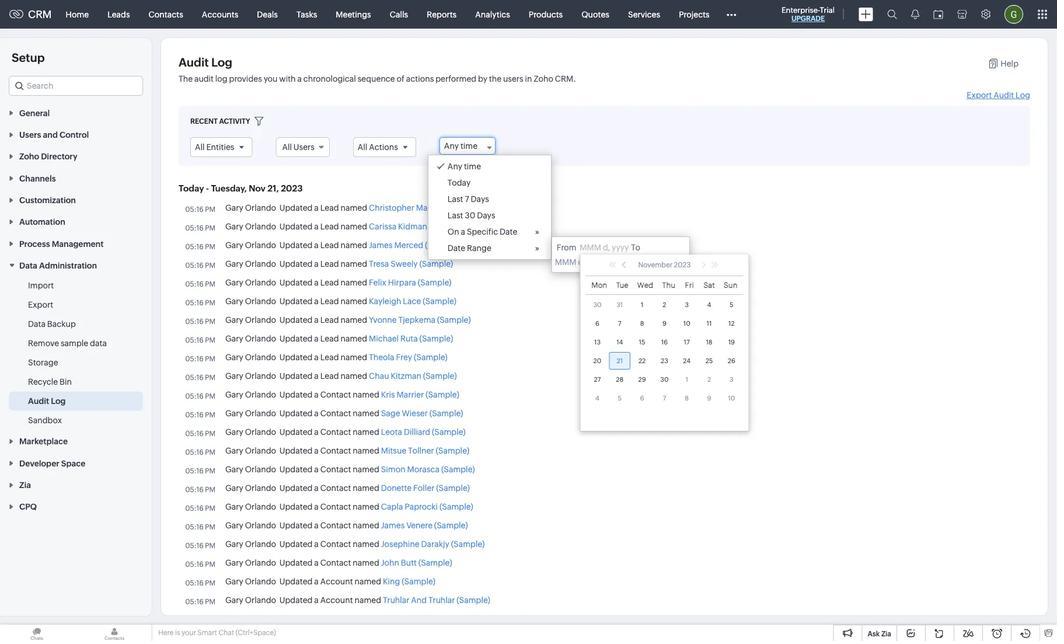 Task type: locate. For each thing, give the bounding box(es) containing it.
updated a contact named for simon
[[280, 465, 379, 474]]

audit log up sandbox link
[[28, 396, 66, 406]]

5 05:16 from the top
[[185, 280, 204, 288]]

updated a contact named up 'gary orlando  updated a account named king (sample)'
[[280, 558, 379, 567]]

updated a contact named for capla
[[280, 502, 379, 511]]

0 horizontal spatial truhlar
[[383, 595, 410, 605]]

1 vertical spatial zoho
[[19, 152, 39, 161]]

capla
[[381, 502, 403, 511]]

4 05:16 pm from the top
[[185, 261, 215, 269]]

1 horizontal spatial truhlar
[[429, 595, 455, 605]]

(sample) up simon morasca (sample) link
[[436, 446, 470, 455]]

recent
[[190, 117, 218, 125]]

export for export audit log
[[967, 91, 992, 100]]

10 updated a lead named from the top
[[280, 371, 367, 381]]

2 05:16 pm from the top
[[185, 224, 215, 232]]

05:16 pm for gary orlando  updated a account named commercial press (sample)
[[185, 617, 215, 624]]

05:16 pm for gary orlando  updated a lead named tresa sweely (sample)
[[185, 261, 215, 269]]

10 05:16 from the top
[[185, 374, 204, 381]]

(sample) right paprocki
[[440, 502, 473, 511]]

1 horizontal spatial today
[[448, 178, 471, 187]]

1 horizontal spatial audit
[[179, 55, 209, 69]]

today inside today link
[[448, 178, 471, 187]]

2 updated a contact named from the top
[[280, 409, 379, 418]]

11 pm from the top
[[205, 392, 215, 400]]

4 updated a contact named from the top
[[280, 446, 379, 455]]

updated a contact named for john
[[280, 558, 379, 567]]

2 horizontal spatial log
[[1016, 91, 1031, 100]]

profile element
[[998, 0, 1031, 28]]

05:16 for gary orlando  updated a lead named michael ruta (sample)
[[185, 336, 204, 344]]

(sample) right morasca
[[441, 465, 475, 474]]

(sample) up darakjy
[[434, 521, 468, 530]]

0 horizontal spatial 7
[[465, 194, 469, 204]]

18 pm from the top
[[205, 523, 215, 531]]

home link
[[56, 0, 98, 28]]

2 all from the left
[[282, 142, 292, 152]]

1 vertical spatial date
[[448, 244, 466, 253]]

butt
[[401, 558, 417, 567]]

5 gary from the top
[[225, 278, 243, 287]]

4 up "11"
[[708, 301, 712, 308]]

0 horizontal spatial zoho
[[19, 152, 39, 161]]

morasca
[[407, 465, 440, 474]]

audit down recycle
[[28, 396, 49, 406]]

0 horizontal spatial 2023
[[281, 183, 303, 194]]

16 gary from the top
[[225, 483, 243, 493]]

james for gary orlando  updated a contact named
[[381, 521, 405, 530]]

any up today link
[[444, 141, 459, 151]]

7
[[465, 194, 469, 204], [618, 320, 622, 327], [663, 395, 667, 402]]

export audit log
[[967, 91, 1031, 100]]

4 down 27
[[596, 395, 600, 402]]

today - tuesday, nov 21, 2023
[[179, 183, 303, 194]]

1 vertical spatial log
[[1016, 91, 1031, 100]]

1 horizontal spatial export
[[967, 91, 992, 100]]

today left -
[[179, 183, 204, 194]]

0 vertical spatial 4
[[708, 301, 712, 308]]

» for on a specific date
[[535, 227, 540, 237]]

0 horizontal spatial 2
[[663, 301, 667, 308]]

4
[[708, 301, 712, 308], [596, 395, 600, 402]]

marketplace
[[19, 437, 68, 446]]

05:16 for gary orlando  updated a lead named yvonne tjepkema (sample)
[[185, 318, 204, 325]]

3 all from the left
[[358, 142, 368, 152]]

21 05:16 pm from the top
[[185, 579, 215, 587]]

1 vertical spatial users
[[294, 142, 315, 152]]

2 updated a account named from the top
[[280, 595, 381, 605]]

17 gary from the top
[[225, 502, 243, 511]]

30 down mon at top right
[[594, 301, 602, 308]]

gary for gary orlando  updated a lead named yvonne tjepkema (sample)
[[225, 315, 243, 325]]

2 vertical spatial 30
[[661, 376, 669, 383]]

1 last from the top
[[448, 194, 463, 204]]

0 vertical spatial 6
[[596, 320, 600, 327]]

sandbox link
[[28, 414, 62, 426]]

updated a lead named down gary orlando  updated a lead named tresa sweely (sample)
[[280, 278, 367, 287]]

truhlar
[[383, 595, 410, 605], [429, 595, 455, 605]]

data inside data administration dropdown button
[[19, 261, 37, 270]]

pm
[[205, 205, 215, 213], [205, 224, 215, 232], [205, 243, 215, 251], [205, 261, 215, 269], [205, 280, 215, 288], [205, 299, 215, 307], [205, 318, 215, 325], [205, 336, 215, 344], [205, 355, 215, 363], [205, 374, 215, 381], [205, 392, 215, 400], [205, 411, 215, 419], [205, 430, 215, 438], [205, 448, 215, 456], [205, 467, 215, 475], [205, 486, 215, 494], [205, 504, 215, 512], [205, 523, 215, 531], [205, 542, 215, 550], [205, 560, 215, 568], [205, 579, 215, 587], [205, 598, 215, 606], [205, 617, 215, 624]]

signals element
[[905, 0, 927, 29]]

1 vertical spatial export
[[28, 300, 53, 309]]

(sample) right tjepkema
[[437, 315, 471, 325]]

17 pm from the top
[[205, 504, 215, 512]]

users
[[503, 74, 524, 83]]

audit up the
[[179, 55, 209, 69]]

profile image
[[1005, 5, 1024, 24]]

(sample) up and
[[402, 577, 436, 586]]

updated a contact named down gary orlando  updated a contact named kris marrier (sample)
[[280, 409, 379, 418]]

zia inside dropdown button
[[19, 480, 31, 490]]

05:16 pm for gary orlando  updated a account named truhlar and truhlar (sample)
[[185, 598, 215, 606]]

0 horizontal spatial users
[[19, 130, 41, 139]]

2023 up the fri
[[674, 261, 691, 269]]

(sample) for mitsue tollner (sample)
[[436, 446, 470, 455]]

(sample) up kris marrier (sample) link
[[423, 371, 457, 381]]

1 horizontal spatial 6
[[640, 395, 644, 402]]

updated a lead named for kayleigh
[[280, 296, 367, 306]]

audit inside the data administration region
[[28, 396, 49, 406]]

(sample) right foller
[[436, 483, 470, 493]]

data for data backup
[[28, 319, 46, 329]]

(sample) for james merced (sample)
[[425, 240, 459, 250]]

export
[[967, 91, 992, 100], [28, 300, 53, 309]]

king (sample) link
[[383, 577, 436, 586]]

05:16 for gary orlando  updated a lead named kayleigh lace (sample)
[[185, 299, 204, 307]]

21 gary from the top
[[225, 577, 243, 586]]

30 down last 7 days
[[465, 211, 476, 220]]

21 05:16 from the top
[[185, 579, 204, 587]]

11 05:16 from the top
[[185, 392, 204, 400]]

remove
[[28, 339, 59, 348]]

5 05:16 pm from the top
[[185, 280, 215, 288]]

0 vertical spatial zia
[[19, 480, 31, 490]]

20 pm from the top
[[205, 560, 215, 568]]

17 05:16 pm from the top
[[185, 504, 215, 512]]

12 05:16 from the top
[[185, 411, 204, 419]]

6 updated a contact named from the top
[[280, 483, 379, 493]]

1 vertical spatial data
[[28, 319, 46, 329]]

1 vertical spatial any time
[[448, 162, 481, 171]]

days
[[471, 194, 489, 204], [477, 211, 496, 220]]

updated a lead named for chau
[[280, 371, 367, 381]]

(sample) up on
[[450, 203, 484, 212]]

tasks link
[[287, 0, 327, 28]]

6 down 29
[[640, 395, 644, 402]]

last up last 30 days
[[448, 194, 463, 204]]

23 pm from the top
[[205, 617, 215, 624]]

james down capla
[[381, 521, 405, 530]]

05:16 for gary orlando  updated a lead named christopher maclead (sample)
[[185, 205, 204, 213]]

any time link up today link
[[440, 137, 496, 155]]

sequence
[[358, 74, 395, 83]]

1 horizontal spatial date
[[500, 227, 518, 237]]

2 pm from the top
[[205, 224, 215, 232]]

7 pm from the top
[[205, 318, 215, 325]]

0 horizontal spatial all
[[195, 142, 205, 152]]

2 down thu
[[663, 301, 667, 308]]

-
[[206, 183, 209, 194]]

updated a contact named for donette
[[280, 483, 379, 493]]

21,
[[268, 183, 279, 194]]

8 updated a contact named from the top
[[280, 521, 379, 530]]

1 horizontal spatial users
[[294, 142, 315, 152]]

log
[[215, 74, 228, 83]]

3 down the fri
[[685, 301, 689, 308]]

updated a account named down 'gary orlando  updated a account named king (sample)'
[[280, 595, 381, 605]]

6
[[596, 320, 600, 327], [640, 395, 644, 402]]

16 pm from the top
[[205, 486, 215, 494]]

(sample) up leota dilliard (sample) "link"
[[430, 409, 463, 418]]

upgrade
[[792, 15, 825, 22]]

0 horizontal spatial date
[[448, 244, 466, 253]]

05:16 for gary orlando  updated a contact named kris marrier (sample)
[[185, 392, 204, 400]]

gary for gary orlando  updated a contact named simon morasca (sample)
[[225, 465, 243, 474]]

05:16 pm for gary orlando  updated a contact named leota dilliard (sample)
[[185, 430, 215, 438]]

9 up the 16
[[663, 320, 667, 327]]

gary orlando  updated a contact named mitsue tollner (sample)
[[225, 446, 470, 455]]

(sample) for felix hirpara (sample)
[[418, 278, 452, 287]]

(sample) up the yvonne tjepkema (sample) link
[[423, 296, 457, 306]]

12
[[729, 320, 735, 327]]

17
[[684, 338, 690, 346]]

1 horizontal spatial 5
[[730, 301, 734, 308]]

0 horizontal spatial audit
[[28, 396, 49, 406]]

(sample) down james merced (sample) link
[[420, 259, 453, 268]]

zia up cpq
[[19, 480, 31, 490]]

1 vertical spatial last
[[448, 211, 463, 220]]

(sample) for theola frey (sample)
[[414, 353, 448, 362]]

1 horizontal spatial all
[[282, 142, 292, 152]]

gary for gary orlando  updated a lead named chau kitzman (sample)
[[225, 371, 243, 381]]

12 gary from the top
[[225, 409, 243, 418]]

1 vertical spatial 4
[[596, 395, 600, 402]]

search image
[[888, 9, 898, 19]]

gary for gary orlando  updated a lead named christopher maclead (sample)
[[225, 203, 243, 212]]

zoho directory
[[19, 152, 77, 161]]

2 horizontal spatial audit
[[994, 91, 1015, 100]]

1 vertical spatial 30
[[594, 301, 602, 308]]

19 pm from the top
[[205, 542, 215, 550]]

updated a contact named for kris
[[280, 390, 379, 399]]

13 05:16 from the top
[[185, 430, 204, 438]]

maclead
[[416, 203, 449, 212]]

tjepkema
[[399, 315, 436, 325]]

any up last 7 days
[[448, 162, 463, 171]]

log down bin
[[51, 396, 66, 406]]

leota dilliard (sample) link
[[381, 427, 466, 437]]

0 horizontal spatial export
[[28, 300, 53, 309]]

storage
[[28, 358, 58, 367]]

1 down "wed"
[[641, 301, 644, 308]]

audit down help at the top right of page
[[994, 91, 1015, 100]]

felix hirpara (sample) link
[[369, 278, 452, 287]]

gary orlando  updated a lead named yvonne tjepkema (sample)
[[225, 315, 471, 325]]

6 05:16 pm from the top
[[185, 299, 215, 307]]

1 vertical spatial audit
[[994, 91, 1015, 100]]

18 05:16 from the top
[[185, 523, 204, 531]]

tuesday,
[[211, 183, 247, 194]]

zoho up channels
[[19, 152, 39, 161]]

updated a lead named up gary orlando  updated a lead named theola frey (sample)
[[280, 334, 367, 343]]

date down on
[[448, 244, 466, 253]]

19 gary from the top
[[225, 539, 243, 549]]

» left "from"
[[535, 244, 540, 253]]

updated a account named
[[280, 577, 381, 586], [280, 595, 381, 605], [280, 614, 381, 624]]

05:16 pm for gary orlando  updated a account named king (sample)
[[185, 579, 215, 587]]

export down help link
[[967, 91, 992, 100]]

(sample) up kayleigh lace (sample) link
[[418, 278, 452, 287]]

0 vertical spatial users
[[19, 130, 41, 139]]

capla paprocki (sample) link
[[381, 502, 473, 511]]

6 05:16 from the top
[[185, 299, 204, 307]]

recycle bin
[[28, 377, 72, 386]]

date down last 30 days link
[[500, 227, 518, 237]]

05:16 pm for gary orlando  updated a contact named john butt (sample)
[[185, 560, 215, 568]]

19 05:16 pm from the top
[[185, 542, 215, 550]]

3 updated a account named from the top
[[280, 614, 381, 624]]

all for all actions
[[358, 142, 368, 152]]

23 05:16 pm from the top
[[185, 617, 215, 624]]

(sample) down "maclead"
[[429, 222, 463, 231]]

audit
[[194, 74, 214, 83]]

pm for gary orlando  updated a lead named james merced (sample)
[[205, 243, 215, 251]]

22 pm from the top
[[205, 598, 215, 606]]

9 updated a lead named from the top
[[280, 353, 367, 362]]

0 horizontal spatial 30
[[465, 211, 476, 220]]

data for data administration
[[19, 261, 37, 270]]

log down help at the top right of page
[[1016, 91, 1031, 100]]

gary for gary orlando  updated a lead named felix hirpara (sample)
[[225, 278, 243, 287]]

4 gary from the top
[[225, 259, 243, 268]]

1 vertical spatial 3
[[730, 376, 734, 383]]

4 05:16 from the top
[[185, 261, 204, 269]]

pm for gary orlando  updated a contact named john butt (sample)
[[205, 560, 215, 568]]

2 vertical spatial log
[[51, 396, 66, 406]]

16 05:16 pm from the top
[[185, 486, 215, 494]]

05:16 for gary orlando  updated a lead named felix hirpara (sample)
[[185, 280, 204, 288]]

» down last 30 days link
[[535, 227, 540, 237]]

updated a account named down gary orlando  updated a account named truhlar and truhlar (sample)
[[280, 614, 381, 624]]

05:16 for gary orlando  updated a contact named john butt (sample)
[[185, 560, 204, 568]]

All Entities field
[[190, 137, 253, 157]]

9 down the 25 at the bottom
[[708, 395, 712, 402]]

venere
[[407, 521, 433, 530]]

7 05:16 pm from the top
[[185, 318, 215, 325]]

05:16 for gary orlando  updated a account named commercial press (sample)
[[185, 617, 204, 624]]

gary for gary orlando  updated a contact named leota dilliard (sample)
[[225, 427, 243, 437]]

updated a lead named down "gary orlando  updated a lead named michael ruta (sample)"
[[280, 353, 367, 362]]

1 vertical spatial days
[[477, 211, 496, 220]]

updated a lead named up "gary orlando  updated a lead named michael ruta (sample)"
[[280, 315, 367, 325]]

(sample) right darakjy
[[451, 539, 485, 549]]

zoho right in
[[534, 74, 554, 83]]

1 vertical spatial »
[[535, 244, 540, 253]]

export inside the data administration region
[[28, 300, 53, 309]]

05:16 pm
[[185, 205, 215, 213], [185, 224, 215, 232], [185, 243, 215, 251], [185, 261, 215, 269], [185, 280, 215, 288], [185, 299, 215, 307], [185, 318, 215, 325], [185, 336, 215, 344], [185, 355, 215, 363], [185, 374, 215, 381], [185, 392, 215, 400], [185, 411, 215, 419], [185, 430, 215, 438], [185, 448, 215, 456], [185, 467, 215, 475], [185, 486, 215, 494], [185, 504, 215, 512], [185, 523, 215, 531], [185, 542, 215, 550], [185, 560, 215, 568], [185, 579, 215, 587], [185, 598, 215, 606], [185, 617, 215, 624]]

updated a account named down gary orlando  updated a contact named john butt (sample)
[[280, 577, 381, 586]]

15 pm from the top
[[205, 467, 215, 475]]

james for gary orlando  updated a lead named
[[369, 240, 393, 250]]

05:16 pm for gary orlando  updated a contact named josephine darakjy (sample)
[[185, 542, 215, 550]]

9 05:16 pm from the top
[[185, 355, 215, 363]]

05:16 pm for gary orlando  updated a contact named simon morasca (sample)
[[185, 467, 215, 475]]

0 vertical spatial any time link
[[440, 137, 496, 155]]

10 updated a contact named from the top
[[280, 558, 379, 567]]

log
[[211, 55, 232, 69], [1016, 91, 1031, 100], [51, 396, 66, 406]]

(sample) for carissa kidman (sample)
[[429, 222, 463, 231]]

customization button
[[0, 189, 152, 211]]

updated a contact named down gary orlando  updated a contact named capla paprocki (sample)
[[280, 521, 379, 530]]

updated a lead named for tresa
[[280, 259, 367, 268]]

22 gary from the top
[[225, 595, 243, 605]]

1 vertical spatial 7
[[618, 320, 622, 327]]

last 30 days link
[[431, 207, 548, 224]]

any time
[[444, 141, 478, 151], [448, 162, 481, 171]]

truhlar up press
[[429, 595, 455, 605]]

a right on
[[461, 227, 465, 237]]

2023 right 21,
[[281, 183, 303, 194]]

1 horizontal spatial 2023
[[674, 261, 691, 269]]

0 vertical spatial export
[[967, 91, 992, 100]]

(sample) down the yvonne tjepkema (sample) link
[[420, 334, 453, 343]]

the
[[179, 74, 193, 83]]

05:16 for gary orlando  updated a contact named capla paprocki (sample)
[[185, 504, 204, 512]]

05:16 for gary orlando  updated a contact named leota dilliard (sample)
[[185, 430, 204, 438]]

(sample) right press
[[453, 614, 487, 624]]

2 » from the top
[[535, 244, 540, 253]]

channels
[[19, 174, 56, 183]]

accounts
[[202, 10, 238, 19]]

1 all from the left
[[195, 142, 205, 152]]

control
[[60, 130, 89, 139]]

18 gary from the top
[[225, 521, 243, 530]]

0 vertical spatial data
[[19, 261, 37, 270]]

1 horizontal spatial 10
[[728, 395, 735, 402]]

2
[[663, 301, 667, 308], [708, 376, 711, 383]]

8 up '15'
[[640, 320, 644, 327]]

MMM d, yyyy text field
[[555, 255, 605, 269]]

audit
[[179, 55, 209, 69], [994, 91, 1015, 100], [28, 396, 49, 406]]

1 05:16 pm from the top
[[185, 205, 215, 213]]

1 vertical spatial a
[[461, 227, 465, 237]]

14 gary from the top
[[225, 446, 243, 455]]

8 down '24'
[[685, 395, 689, 402]]

0 vertical spatial a
[[297, 74, 302, 83]]

1 » from the top
[[535, 227, 540, 237]]

None field
[[9, 76, 143, 96]]

pm for gary orlando  updated a account named commercial press (sample)
[[205, 617, 215, 624]]

13 05:16 pm from the top
[[185, 430, 215, 438]]

8 05:16 pm from the top
[[185, 336, 215, 344]]

05:16 pm for gary orlando  updated a lead named kayleigh lace (sample)
[[185, 299, 215, 307]]

0 vertical spatial 9
[[663, 320, 667, 327]]

gary orlando  updated a contact named donette foller (sample)
[[225, 483, 470, 493]]

(sample) down on
[[425, 240, 459, 250]]

updated a lead named down gary orlando  updated a lead named felix hirpara (sample)
[[280, 296, 367, 306]]

2 last from the top
[[448, 211, 463, 220]]

today for today
[[448, 178, 471, 187]]

pm for gary orlando  updated a contact named donette foller (sample)
[[205, 486, 215, 494]]

(sample) up mitsue tollner (sample) 'link'
[[432, 427, 466, 437]]

20
[[594, 357, 602, 364]]

19 05:16 from the top
[[185, 542, 204, 550]]

14
[[617, 338, 623, 346]]

1 horizontal spatial 9
[[708, 395, 712, 402]]

1 updated a lead named from the top
[[280, 203, 367, 212]]

10 down 26
[[728, 395, 735, 402]]

14 05:16 from the top
[[185, 448, 204, 456]]

gary for gary orlando  updated a contact named sage wieser (sample)
[[225, 409, 243, 418]]

14 05:16 pm from the top
[[185, 448, 215, 456]]

3
[[685, 301, 689, 308], [730, 376, 734, 383]]

date range
[[448, 244, 492, 253]]

0 vertical spatial log
[[211, 55, 232, 69]]

updated a lead named up gary orlando  updated a lead named tresa sweely (sample)
[[280, 240, 367, 250]]

days up last 30 days
[[471, 194, 489, 204]]

pm for gary orlando  updated a lead named carissa kidman (sample)
[[205, 224, 215, 232]]

15 05:16 from the top
[[185, 467, 204, 475]]

days for last 7 days
[[471, 194, 489, 204]]

0 vertical spatial »
[[535, 227, 540, 237]]

05:16 for gary orlando  updated a contact named james venere (sample)
[[185, 523, 204, 531]]

pm for gary orlando  updated a contact named josephine darakjy (sample)
[[205, 542, 215, 550]]

22 05:16 pm from the top
[[185, 598, 215, 606]]

pm for gary orlando  updated a contact named leota dilliard (sample)
[[205, 430, 215, 438]]

5 updated a lead named from the top
[[280, 278, 367, 287]]

any time link up last 7 days link
[[431, 158, 548, 175]]

0 vertical spatial audit
[[179, 55, 209, 69]]

1 horizontal spatial zoho
[[534, 74, 554, 83]]

0 horizontal spatial 9
[[663, 320, 667, 327]]

05:16 for gary orlando  updated a contact named mitsue tollner (sample)
[[185, 448, 204, 456]]

0 vertical spatial last
[[448, 194, 463, 204]]

export down import link
[[28, 300, 53, 309]]

of
[[397, 74, 405, 83]]

a right "with" on the top of page
[[297, 74, 302, 83]]

3 05:16 pm from the top
[[185, 243, 215, 251]]

9 pm from the top
[[205, 355, 215, 363]]

9 updated a contact named from the top
[[280, 539, 379, 549]]

gary for gary orlando  updated a contact named donette foller (sample)
[[225, 483, 243, 493]]

users and control button
[[0, 123, 152, 145]]

log up log
[[211, 55, 232, 69]]

pm for gary orlando  updated a contact named capla paprocki (sample)
[[205, 504, 215, 512]]

3 down 26
[[730, 376, 734, 383]]

3 05:16 from the top
[[185, 243, 204, 251]]

1 vertical spatial james
[[381, 521, 405, 530]]

updated a lead named up gary orlando  updated a lead named carissa kidman (sample)
[[280, 203, 367, 212]]

7 down 31
[[618, 320, 622, 327]]

last inside last 7 days link
[[448, 194, 463, 204]]

2 down the 25 at the bottom
[[708, 376, 711, 383]]

8 05:16 from the top
[[185, 336, 204, 344]]

05:16 pm for gary orlando  updated a contact named donette foller (sample)
[[185, 486, 215, 494]]

7 up last 30 days
[[465, 194, 469, 204]]

here is your smart chat (ctrl+space)
[[158, 629, 276, 637]]

5 down 28
[[618, 395, 622, 402]]

20 05:16 from the top
[[185, 560, 204, 568]]

10 gary from the top
[[225, 371, 243, 381]]

updated a lead named for michael
[[280, 334, 367, 343]]

updated a contact named up gary orlando  updated a contact named john butt (sample)
[[280, 539, 379, 549]]

13 pm from the top
[[205, 430, 215, 438]]

all for all users
[[282, 142, 292, 152]]

sweely
[[391, 259, 418, 268]]

(sample) up chau kitzman (sample) link
[[414, 353, 448, 362]]

thu
[[662, 281, 676, 290]]

5 up 12
[[730, 301, 734, 308]]

05:16 pm for gary orlando  updated a contact named capla paprocki (sample)
[[185, 504, 215, 512]]

1 horizontal spatial 8
[[685, 395, 689, 402]]

gary orlando  updated a lead named christopher maclead (sample)
[[225, 203, 484, 212]]

updated a contact named up gary orlando  updated a contact named james venere (sample)
[[280, 502, 379, 511]]

updated a contact named for leota
[[280, 427, 379, 437]]

data inside data backup link
[[28, 319, 46, 329]]

1 vertical spatial 5
[[618, 395, 622, 402]]

truhlar and truhlar (sample) link
[[383, 595, 491, 605]]

(sample) for yvonne tjepkema (sample)
[[437, 315, 471, 325]]

import link
[[28, 280, 54, 291]]

users inside dropdown button
[[19, 130, 41, 139]]

15 gary from the top
[[225, 465, 243, 474]]

today up last 7 days
[[448, 178, 471, 187]]

(sample) for james venere (sample)
[[434, 521, 468, 530]]

1 vertical spatial updated a account named
[[280, 595, 381, 605]]

pm for gary orlando  updated a account named truhlar and truhlar (sample)
[[205, 598, 215, 606]]

1 pm from the top
[[205, 205, 215, 213]]

4 pm from the top
[[205, 261, 215, 269]]

james venere (sample) link
[[381, 521, 468, 530]]

zia right 'ask'
[[882, 630, 892, 638]]

marketplace button
[[0, 430, 152, 452]]

7 down the 23
[[663, 395, 667, 402]]

12 05:16 pm from the top
[[185, 411, 215, 419]]

1 horizontal spatial 3
[[730, 376, 734, 383]]

(sample)
[[450, 203, 484, 212], [429, 222, 463, 231], [425, 240, 459, 250], [420, 259, 453, 268], [418, 278, 452, 287], [423, 296, 457, 306], [437, 315, 471, 325], [420, 334, 453, 343], [414, 353, 448, 362], [423, 371, 457, 381], [426, 390, 460, 399], [430, 409, 463, 418], [432, 427, 466, 437], [436, 446, 470, 455], [441, 465, 475, 474], [436, 483, 470, 493], [440, 502, 473, 511], [434, 521, 468, 530], [451, 539, 485, 549], [419, 558, 452, 567], [402, 577, 436, 586], [457, 595, 491, 605], [453, 614, 487, 624]]

data administration
[[19, 261, 97, 270]]

0 horizontal spatial 8
[[640, 320, 644, 327]]

15 05:16 pm from the top
[[185, 467, 215, 475]]

0 vertical spatial any
[[444, 141, 459, 151]]

signals image
[[912, 9, 920, 19]]

sage wieser (sample) link
[[381, 409, 463, 418]]

simon morasca (sample) link
[[381, 465, 475, 474]]

2 gary from the top
[[225, 222, 243, 231]]

all
[[195, 142, 205, 152], [282, 142, 292, 152], [358, 142, 368, 152]]

products
[[529, 10, 563, 19]]

17 05:16 from the top
[[185, 504, 204, 512]]

data down process
[[19, 261, 37, 270]]

8 pm from the top
[[205, 336, 215, 344]]

updated a lead named up gary orlando  updated a lead named felix hirpara (sample)
[[280, 259, 367, 268]]

gary for gary orlando  updated a contact named josephine darakjy (sample)
[[225, 539, 243, 549]]

1 vertical spatial 9
[[708, 395, 712, 402]]

3 pm from the top
[[205, 243, 215, 251]]

13 gary from the top
[[225, 427, 243, 437]]

2 vertical spatial 7
[[663, 395, 667, 402]]

0 horizontal spatial zia
[[19, 480, 31, 490]]

updated a contact named down gary orlando  updated a contact named leota dilliard (sample)
[[280, 446, 379, 455]]

(sample) up sage wieser (sample) link
[[426, 390, 460, 399]]

last up on
[[448, 211, 463, 220]]

1 updated a account named from the top
[[280, 577, 381, 586]]

updated a account named for truhlar
[[280, 595, 381, 605]]

zoho
[[534, 74, 554, 83], [19, 152, 39, 161]]

tresa
[[369, 259, 389, 268]]

20 05:16 pm from the top
[[185, 560, 215, 568]]

updated a contact named down gary orlando  updated a contact named mitsue tollner (sample)
[[280, 465, 379, 474]]

smart
[[198, 629, 217, 637]]

users inside field
[[294, 142, 315, 152]]

2 05:16 from the top
[[185, 224, 204, 232]]

22 05:16 from the top
[[185, 598, 204, 606]]

5 pm from the top
[[205, 280, 215, 288]]

0 vertical spatial audit log
[[179, 55, 232, 69]]

6 updated a lead named from the top
[[280, 296, 367, 306]]

6 up the 13
[[596, 320, 600, 327]]

0 vertical spatial 2023
[[281, 183, 303, 194]]

last inside last 30 days link
[[448, 211, 463, 220]]

6 pm from the top
[[205, 299, 215, 307]]

updated a lead named down gary orlando  updated a lead named theola frey (sample)
[[280, 371, 367, 381]]

truhlar down king
[[383, 595, 410, 605]]

2 vertical spatial updated a account named
[[280, 614, 381, 624]]

05:16 pm for gary orlando  updated a contact named mitsue tollner (sample)
[[185, 448, 215, 456]]

MMM d, yyyy text field
[[580, 240, 630, 255]]

05:16 pm for gary orlando  updated a lead named carissa kidman (sample)
[[185, 224, 215, 232]]

mitsue
[[381, 446, 407, 455]]

7 gary from the top
[[225, 315, 243, 325]]

0 vertical spatial 5
[[730, 301, 734, 308]]

updated a lead named for christopher
[[280, 203, 367, 212]]

5
[[730, 301, 734, 308], [618, 395, 622, 402]]

3 gary from the top
[[225, 240, 243, 250]]

7 05:16 from the top
[[185, 318, 204, 325]]

0 horizontal spatial today
[[179, 183, 204, 194]]

(sample) down darakjy
[[419, 558, 452, 567]]

3 updated a contact named from the top
[[280, 427, 379, 437]]

1 vertical spatial 2023
[[674, 261, 691, 269]]

16 05:16 from the top
[[185, 486, 204, 494]]

10 pm from the top
[[205, 374, 215, 381]]

0 vertical spatial days
[[471, 194, 489, 204]]

5 updated a contact named from the top
[[280, 465, 379, 474]]

1 vertical spatial audit log
[[28, 396, 66, 406]]

date
[[500, 227, 518, 237], [448, 244, 466, 253]]

james up the tresa
[[369, 240, 393, 250]]

gary for gary orlando  updated a lead named kayleigh lace (sample)
[[225, 296, 243, 306]]

2 vertical spatial audit
[[28, 396, 49, 406]]

3 updated a lead named from the top
[[280, 240, 367, 250]]

10 up 17 on the right of page
[[684, 320, 691, 327]]

0 vertical spatial 2
[[663, 301, 667, 308]]

donette
[[381, 483, 412, 493]]

2 horizontal spatial all
[[358, 142, 368, 152]]

1 vertical spatial time
[[464, 162, 481, 171]]

trial
[[820, 6, 835, 14]]

updated a contact named down gary orlando  updated a lead named chau kitzman (sample)
[[280, 390, 379, 399]]

0 horizontal spatial audit log
[[28, 396, 66, 406]]

the
[[489, 74, 502, 83]]

0 vertical spatial james
[[369, 240, 393, 250]]

yvonne
[[369, 315, 397, 325]]

1 vertical spatial 1
[[686, 376, 688, 383]]



Task type: describe. For each thing, give the bounding box(es) containing it.
(sample) for simon morasca (sample)
[[441, 465, 475, 474]]

you
[[264, 74, 278, 83]]

0 vertical spatial 3
[[685, 301, 689, 308]]

kris marrier (sample) link
[[381, 390, 460, 399]]

hirpara
[[388, 278, 416, 287]]

the audit log provides you with a chronological sequence of actions performed by the users in zoho crm.
[[179, 74, 576, 83]]

(sample) for kayleigh lace (sample)
[[423, 296, 457, 306]]

0 vertical spatial time
[[461, 141, 478, 151]]

05:16 for gary orlando  updated a lead named theola frey (sample)
[[185, 355, 204, 363]]

0 vertical spatial any time
[[444, 141, 478, 151]]

0 vertical spatial 7
[[465, 194, 469, 204]]

gary orlando  updated a contact named capla paprocki (sample)
[[225, 502, 473, 511]]

log inside the data administration region
[[51, 396, 66, 406]]

1 vertical spatial any
[[448, 162, 463, 171]]

05:16 for gary orlando  updated a contact named donette foller (sample)
[[185, 486, 204, 494]]

1 horizontal spatial 30
[[594, 301, 602, 308]]

0 horizontal spatial 6
[[596, 320, 600, 327]]

kidman
[[398, 222, 427, 231]]

gary for gary orlando  updated a lead named michael ruta (sample)
[[225, 334, 243, 343]]

michael
[[369, 334, 399, 343]]

directory
[[41, 152, 77, 161]]

gary for gary orlando  updated a contact named mitsue tollner (sample)
[[225, 446, 243, 455]]

paprocki
[[405, 502, 438, 511]]

1 vertical spatial 8
[[685, 395, 689, 402]]

gary for gary orlando  updated a contact named james venere (sample)
[[225, 521, 243, 530]]

gary for gary orlando  updated a account named commercial press (sample)
[[225, 614, 243, 624]]

november 2023
[[639, 261, 691, 269]]

gary orlando  updated a contact named john butt (sample)
[[225, 558, 452, 567]]

yvonne tjepkema (sample) link
[[369, 315, 471, 325]]

recycle
[[28, 377, 58, 386]]

19
[[729, 338, 735, 346]]

05:16 pm for gary orlando  updated a lead named james merced (sample)
[[185, 243, 215, 251]]

1 vertical spatial 6
[[640, 395, 644, 402]]

create menu image
[[859, 7, 874, 21]]

(sample) for michael ruta (sample)
[[420, 334, 453, 343]]

24
[[683, 357, 691, 364]]

gary orlando  updated a lead named carissa kidman (sample)
[[225, 222, 463, 231]]

2 truhlar from the left
[[429, 595, 455, 605]]

1 vertical spatial any time link
[[431, 158, 548, 175]]

channels button
[[0, 167, 152, 189]]

sun
[[724, 281, 738, 290]]

john butt (sample) link
[[381, 558, 452, 567]]

0 horizontal spatial a
[[297, 74, 302, 83]]

calendar image
[[934, 10, 944, 19]]

days for last 30 days
[[477, 211, 496, 220]]

updated a account named for commercial
[[280, 614, 381, 624]]

pm for gary orlando  updated a contact named sage wieser (sample)
[[205, 411, 215, 419]]

donette foller (sample) link
[[381, 483, 470, 493]]

Other Modules field
[[719, 5, 744, 24]]

Search text field
[[9, 77, 142, 95]]

frey
[[396, 353, 412, 362]]

1 vertical spatial 10
[[728, 395, 735, 402]]

tollner
[[408, 446, 434, 455]]

05:16 for gary orlando  updated a lead named tresa sweely (sample)
[[185, 261, 204, 269]]

pm for gary orlando  updated a lead named theola frey (sample)
[[205, 355, 215, 363]]

0 horizontal spatial 10
[[684, 320, 691, 327]]

0 vertical spatial 8
[[640, 320, 644, 327]]

audit log inside the data administration region
[[28, 396, 66, 406]]

pm for gary orlando  updated a contact named james venere (sample)
[[205, 523, 215, 531]]

tresa sweely (sample) link
[[369, 259, 453, 268]]

josephine darakjy (sample) link
[[381, 539, 485, 549]]

create menu element
[[852, 0, 881, 28]]

updated a contact named for james
[[280, 521, 379, 530]]

gary orlando  updated a account named commercial press (sample)
[[225, 614, 487, 624]]

export for export
[[28, 300, 53, 309]]

meetings
[[336, 10, 371, 19]]

(sample) for capla paprocki (sample)
[[440, 502, 473, 511]]

your
[[182, 629, 196, 637]]

pm for gary orlando  updated a lead named felix hirpara (sample)
[[205, 280, 215, 288]]

enterprise-trial upgrade
[[782, 6, 835, 22]]

05:16 pm for gary orlando  updated a lead named michael ruta (sample)
[[185, 336, 215, 344]]

1 horizontal spatial 7
[[618, 320, 622, 327]]

05:16 pm for gary orlando  updated a lead named felix hirpara (sample)
[[185, 280, 215, 288]]

sandbox
[[28, 416, 62, 425]]

gary orlando  updated a account named truhlar and truhlar (sample)
[[225, 595, 491, 605]]

05:16 pm for gary orlando  updated a contact named james venere (sample)
[[185, 523, 215, 531]]

05:16 for gary orlando  updated a account named truhlar and truhlar (sample)
[[185, 598, 204, 606]]

on
[[448, 227, 459, 237]]

1 horizontal spatial 2
[[708, 376, 711, 383]]

contacts image
[[78, 625, 151, 641]]

export link
[[28, 299, 53, 311]]

ask zia
[[868, 630, 892, 638]]

(sample) for donette foller (sample)
[[436, 483, 470, 493]]

christopher
[[369, 203, 415, 212]]

process management
[[19, 239, 104, 248]]

05:16 pm for gary orlando  updated a lead named chau kitzman (sample)
[[185, 374, 215, 381]]

updated a contact named for sage
[[280, 409, 379, 418]]

calls
[[390, 10, 408, 19]]

1 horizontal spatial a
[[461, 227, 465, 237]]

leads link
[[98, 0, 139, 28]]

crm.
[[555, 74, 576, 83]]

chats image
[[0, 625, 74, 641]]

recycle bin link
[[28, 376, 72, 388]]

enterprise-
[[782, 6, 820, 14]]

(sample) for kris marrier (sample)
[[426, 390, 460, 399]]

29
[[639, 376, 646, 383]]

gary orlando  updated a contact named james venere (sample)
[[225, 521, 468, 530]]

cpq button
[[0, 496, 152, 517]]

leota
[[381, 427, 402, 437]]

0 horizontal spatial 5
[[618, 395, 622, 402]]

data
[[90, 339, 107, 348]]

crm
[[28, 8, 52, 20]]

actions
[[369, 142, 398, 152]]

All Users field
[[276, 137, 330, 157]]

zoho directory button
[[0, 145, 152, 167]]

05:16 for gary orlando  updated a lead named james merced (sample)
[[185, 243, 204, 251]]

general button
[[0, 102, 152, 123]]

updated a contact named for josephine
[[280, 539, 379, 549]]

pm for gary orlando  updated a contact named kris marrier (sample)
[[205, 392, 215, 400]]

remove sample data
[[28, 339, 107, 348]]

services
[[628, 10, 661, 19]]

last for last 7 days
[[448, 194, 463, 204]]

(sample) for sage wieser (sample)
[[430, 409, 463, 418]]

services link
[[619, 0, 670, 28]]

05:16 pm for gary orlando  updated a lead named christopher maclead (sample)
[[185, 205, 215, 213]]

05:16 pm for gary orlando  updated a contact named sage wieser (sample)
[[185, 411, 215, 419]]

updated a lead named for james
[[280, 240, 367, 250]]

gary for gary orlando  updated a account named truhlar and truhlar (sample)
[[225, 595, 243, 605]]

pm for gary orlando  updated a lead named christopher maclead (sample)
[[205, 205, 215, 213]]

pm for gary orlando  updated a lead named yvonne tjepkema (sample)
[[205, 318, 215, 325]]

kitzman
[[391, 371, 422, 381]]

john
[[381, 558, 399, 567]]

gary for gary orlando  updated a contact named capla paprocki (sample)
[[225, 502, 243, 511]]

(sample) for john butt (sample)
[[419, 558, 452, 567]]

activity
[[219, 117, 250, 125]]

1 horizontal spatial audit log
[[179, 55, 232, 69]]

mitsue tollner (sample) link
[[381, 446, 470, 455]]

and
[[411, 595, 427, 605]]

0 vertical spatial 30
[[465, 211, 476, 220]]

05:16 pm for gary orlando  updated a lead named yvonne tjepkema (sample)
[[185, 318, 215, 325]]

(sample) for commercial press (sample)
[[453, 614, 487, 624]]

05:16 for gary orlando  updated a contact named simon morasca (sample)
[[185, 467, 204, 475]]

today for today - tuesday, nov 21, 2023
[[179, 183, 204, 194]]

zoho inside zoho directory dropdown button
[[19, 152, 39, 161]]

home
[[66, 10, 89, 19]]

gary for gary orlando  updated a lead named james merced (sample)
[[225, 240, 243, 250]]

accounts link
[[193, 0, 248, 28]]

gary for gary orlando  updated a lead named carissa kidman (sample)
[[225, 222, 243, 231]]

gary for gary orlando  updated a contact named john butt (sample)
[[225, 558, 243, 567]]

gary orlando  updated a lead named kayleigh lace (sample)
[[225, 296, 457, 306]]

search element
[[881, 0, 905, 29]]

last 7 days link
[[431, 191, 548, 207]]

1 truhlar from the left
[[383, 595, 410, 605]]

(sample) for leota dilliard (sample)
[[432, 427, 466, 437]]

meetings link
[[327, 0, 381, 28]]

pm for gary orlando  updated a lead named chau kitzman (sample)
[[205, 374, 215, 381]]

31
[[617, 301, 623, 308]]

pm for gary orlando  updated a contact named simon morasca (sample)
[[205, 467, 215, 475]]

05:16 pm for gary orlando  updated a lead named theola frey (sample)
[[185, 355, 215, 363]]

0 vertical spatial date
[[500, 227, 518, 237]]

with
[[279, 74, 296, 83]]

1 horizontal spatial 1
[[686, 376, 688, 383]]

25
[[706, 357, 713, 364]]

users and control
[[19, 130, 89, 139]]

setup
[[12, 51, 45, 64]]

data backup
[[28, 319, 76, 329]]

» for date range
[[535, 244, 540, 253]]

All Actions field
[[353, 137, 416, 157]]

simon
[[381, 465, 406, 474]]

05:16 for gary orlando  updated a account named king (sample)
[[185, 579, 204, 587]]

updated a lead named for theola
[[280, 353, 367, 362]]

analytics link
[[466, 0, 520, 28]]

gary for gary orlando  updated a lead named tresa sweely (sample)
[[225, 259, 243, 268]]

1 horizontal spatial zia
[[882, 630, 892, 638]]

general
[[19, 108, 50, 118]]

last 7 days
[[448, 194, 489, 204]]

updated a lead named for carissa
[[280, 222, 367, 231]]

wieser
[[402, 409, 428, 418]]

2 horizontal spatial 7
[[663, 395, 667, 402]]

management
[[52, 239, 104, 248]]

tue
[[616, 281, 629, 290]]

updated a account named for king
[[280, 577, 381, 586]]

pm for gary orlando  updated a lead named kayleigh lace (sample)
[[205, 299, 215, 307]]

0 vertical spatial 1
[[641, 301, 644, 308]]

05:16 for gary orlando  updated a lead named chau kitzman (sample)
[[185, 374, 204, 381]]

audit log link
[[28, 395, 66, 407]]

gary for gary orlando  updated a lead named theola frey (sample)
[[225, 353, 243, 362]]

(sample) for tresa sweely (sample)
[[420, 259, 453, 268]]

crm link
[[9, 8, 52, 20]]

christopher maclead (sample) link
[[369, 203, 484, 212]]

data administration region
[[0, 276, 152, 430]]

automation
[[19, 217, 65, 227]]

pm for gary orlando  updated a contact named mitsue tollner (sample)
[[205, 448, 215, 456]]

2 horizontal spatial 30
[[661, 376, 669, 383]]

deals link
[[248, 0, 287, 28]]

pm for gary orlando  updated a account named king (sample)
[[205, 579, 215, 587]]

james merced (sample) link
[[369, 240, 459, 250]]

(sample) for chau kitzman (sample)
[[423, 371, 457, 381]]

(sample) for josephine darakjy (sample)
[[451, 539, 485, 549]]

last for last 30 days
[[448, 211, 463, 220]]

chau kitzman (sample) link
[[369, 371, 457, 381]]

gary orlando  updated a lead named tresa sweely (sample)
[[225, 259, 453, 268]]

(ctrl+space)
[[236, 629, 276, 637]]

0 horizontal spatial 4
[[596, 395, 600, 402]]

(sample) up commercial press (sample) link
[[457, 595, 491, 605]]

all for all entities
[[195, 142, 205, 152]]



Task type: vqa. For each thing, say whether or not it's contained in the screenshot.


